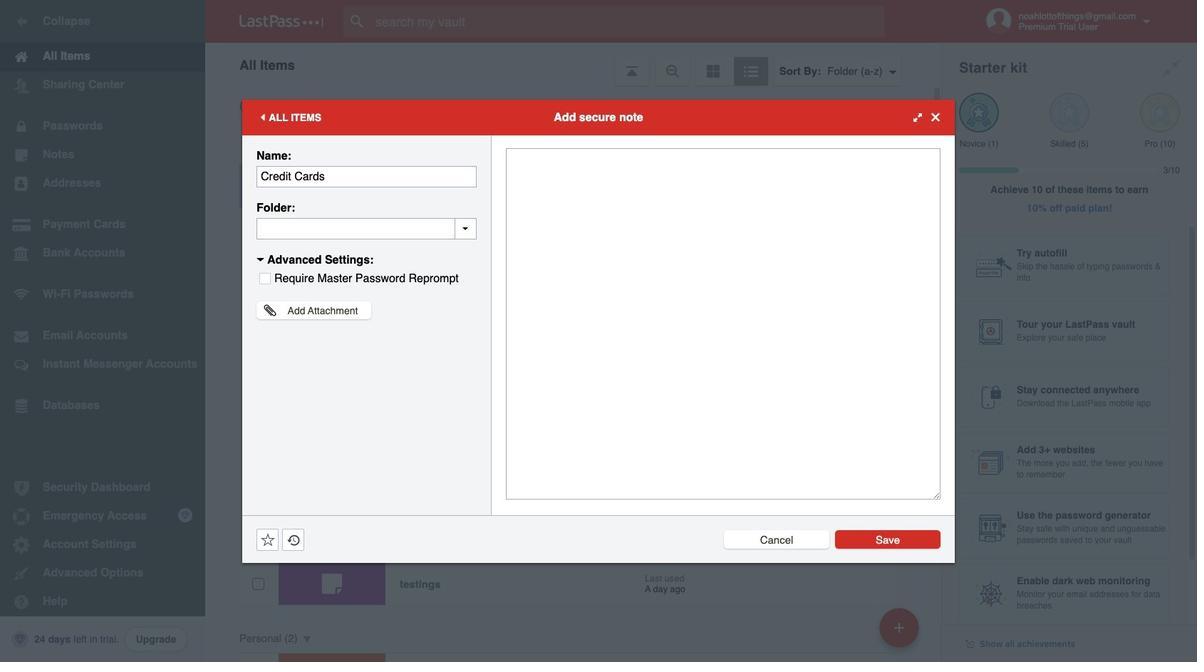 Task type: describe. For each thing, give the bounding box(es) containing it.
vault options navigation
[[205, 43, 942, 86]]

new item image
[[894, 623, 904, 632]]

lastpass image
[[239, 15, 324, 28]]

new item navigation
[[874, 604, 928, 662]]

main navigation navigation
[[0, 0, 205, 662]]



Task type: locate. For each thing, give the bounding box(es) containing it.
search my vault text field
[[344, 6, 913, 37]]

None text field
[[506, 148, 941, 499], [257, 166, 477, 187], [257, 218, 477, 239], [506, 148, 941, 499], [257, 166, 477, 187], [257, 218, 477, 239]]

dialog
[[242, 99, 955, 563]]

Search search field
[[344, 6, 913, 37]]



